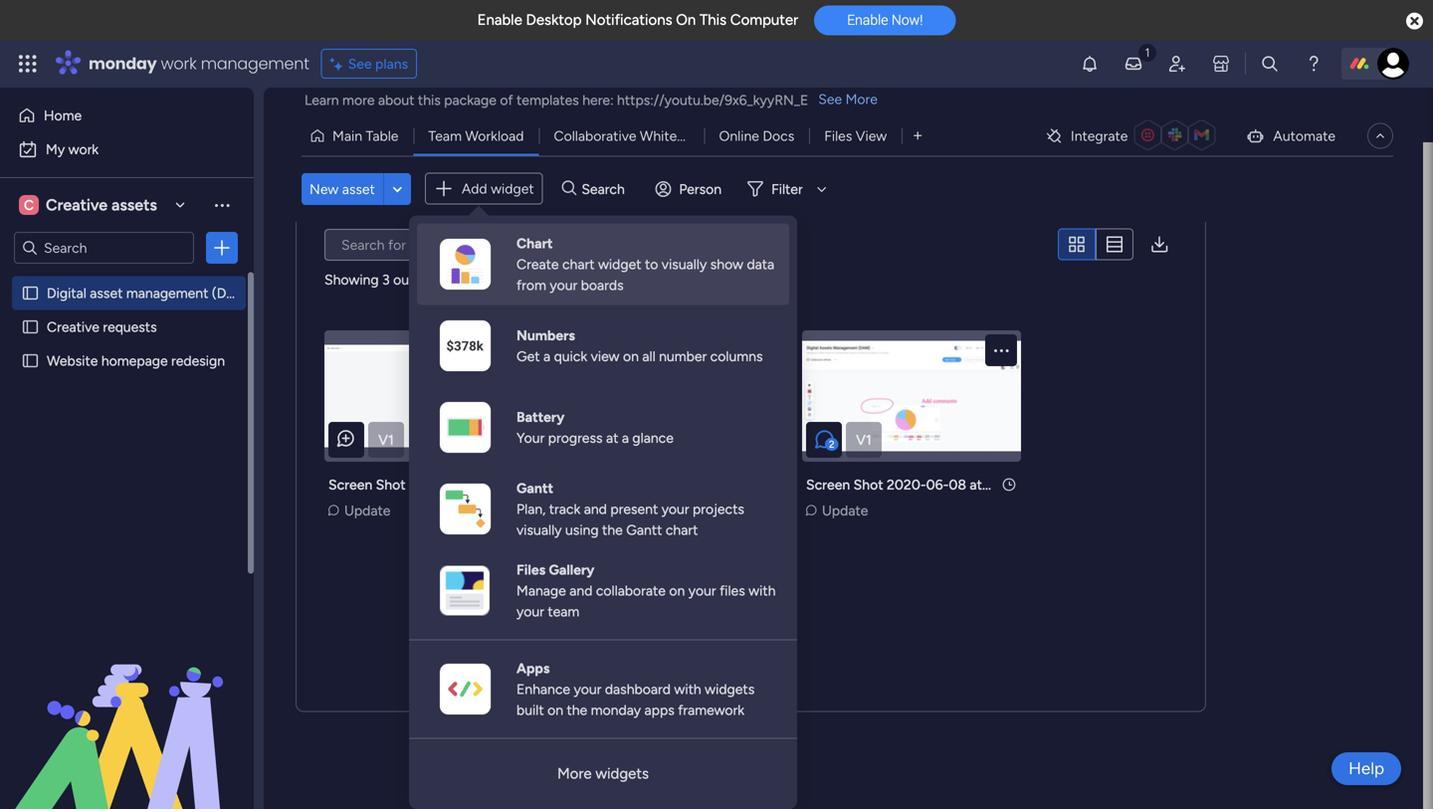 Task type: describe. For each thing, give the bounding box(es) containing it.
shot for screen shot 2020-06-08 at 11.08.33.png
[[615, 476, 644, 493]]

update feed image
[[1124, 54, 1143, 74]]

enhance
[[516, 681, 570, 698]]

0 vertical spatial gantt
[[516, 480, 553, 497]]

team workload button
[[413, 120, 539, 152]]

help button
[[1332, 752, 1401, 785]]

online docs button
[[704, 120, 809, 152]]

monday marketplace image
[[1211, 54, 1231, 74]]

automate button
[[1237, 120, 1343, 152]]

the inside gantt plan, track and present your projects visually using the gantt chart
[[602, 521, 623, 538]]

projects
[[693, 501, 744, 517]]

person button
[[647, 173, 734, 205]]

add widget button
[[425, 173, 543, 205]]

0 vertical spatial files
[[446, 271, 471, 288]]

gallery
[[549, 561, 594, 578]]

assets
[[111, 196, 157, 214]]

redesign
[[171, 352, 225, 369]]

showing 3 out of 9 files
[[324, 271, 471, 288]]

files inside files gallery manage and collaborate on your files with your team
[[720, 582, 745, 599]]

https://youtu.be/9x6_kyyrn_e
[[617, 92, 808, 108]]

search everything image
[[1260, 54, 1280, 74]]

collapse board header image
[[1372, 128, 1388, 144]]

workspace options image
[[212, 195, 232, 215]]

help image
[[1304, 54, 1324, 74]]

your
[[516, 429, 545, 446]]

1
[[590, 438, 594, 450]]

add widget
[[462, 180, 534, 197]]

with inside files gallery manage and collaborate on your files with your team
[[749, 582, 776, 599]]

shot for screen shot 2020-06-08 at 11.06.17.png
[[854, 476, 883, 493]]

06- for 11.06.17.png
[[926, 476, 949, 493]]

team workload
[[428, 127, 524, 144]]

collaborative whiteboard online docs
[[554, 127, 794, 144]]

management for work
[[201, 52, 309, 75]]

visually inside chart create chart widget to visually show data from your boards
[[662, 256, 707, 273]]

view
[[591, 348, 620, 365]]

and for present
[[584, 501, 607, 517]]

collaborate
[[596, 582, 666, 599]]

a inside battery your progress at a glance
[[622, 429, 629, 446]]

team
[[548, 603, 579, 620]]

at for screen shot 2020-06-08 at 11.06.17.png
[[970, 476, 982, 493]]

track
[[549, 501, 580, 517]]

number
[[659, 348, 707, 365]]

files for files view
[[824, 127, 852, 144]]

lottie animation image
[[0, 608, 254, 809]]

framework
[[678, 702, 744, 718]]

new asset button
[[302, 173, 383, 205]]

gantt plan, track and present your projects visually using the gantt chart
[[516, 480, 744, 538]]

to
[[645, 256, 658, 273]]

see more link
[[816, 89, 880, 109]]

see inside "learn more about this package of templates here: https://youtu.be/9x6_kyyrn_e see more"
[[818, 91, 842, 107]]

built
[[516, 702, 544, 718]]

09
[[471, 476, 488, 493]]

main table button
[[302, 120, 413, 152]]

Search field
[[577, 175, 636, 203]]

2 v1 from the left
[[617, 431, 633, 448]]

main table
[[332, 127, 398, 144]]

apps
[[644, 702, 674, 718]]

monday work management
[[89, 52, 309, 75]]

chart
[[516, 235, 553, 252]]

my work
[[46, 141, 99, 158]]

chart inside chart create chart widget to visually show data from your boards
[[562, 256, 595, 273]]

view
[[856, 127, 887, 144]]

Search in workspace field
[[42, 236, 166, 259]]

home link
[[12, 100, 242, 131]]

workload
[[465, 127, 524, 144]]

workspace image
[[19, 194, 39, 216]]

more inside "learn more about this package of templates here: https://youtu.be/9x6_kyyrn_e see more"
[[845, 91, 878, 107]]

plans
[[375, 55, 408, 72]]

enable for enable now!
[[847, 12, 888, 28]]

download image
[[1149, 234, 1169, 254]]

creative requests
[[47, 318, 157, 335]]

package
[[444, 92, 496, 108]]

online
[[719, 127, 759, 144]]

1 horizontal spatial gantt
[[626, 521, 662, 538]]

learn more about this package of templates here: https://youtu.be/9x6_kyyrn_e see more
[[305, 91, 878, 108]]

1 vertical spatial widgets
[[595, 765, 649, 783]]

numbers get a quick view on all number columns
[[516, 327, 763, 365]]

dashboard
[[605, 681, 671, 698]]

battery your progress at a glance
[[516, 409, 674, 446]]

homepage
[[101, 352, 168, 369]]

enable now! button
[[814, 5, 956, 35]]

enable for enable desktop notifications on this computer
[[477, 11, 522, 29]]

learn
[[305, 92, 339, 108]]

on for collaborate
[[669, 582, 685, 599]]

(dam)
[[212, 285, 252, 302]]

options image
[[212, 238, 232, 258]]

widgets inside apps enhance your dashboard with widgets built on the monday apps framework
[[705, 681, 755, 698]]

screen shot 2020-06-09 at 17.51.54.png
[[328, 476, 585, 493]]

digital
[[47, 285, 86, 302]]

screen for screen shot 2020-06-09 at 17.51.54.png
[[328, 476, 372, 493]]

john smith image
[[1377, 48, 1409, 80]]

work for my
[[68, 141, 99, 158]]

my work option
[[12, 133, 242, 165]]

your down manage at the bottom of page
[[516, 603, 544, 620]]

collaborative
[[554, 127, 636, 144]]

create
[[516, 256, 559, 273]]

dapulse close image
[[1406, 11, 1423, 32]]

glance
[[632, 429, 674, 446]]

boards
[[581, 277, 624, 294]]

filter
[[771, 180, 803, 197]]

docs
[[763, 127, 794, 144]]

home option
[[12, 100, 242, 131]]

search image
[[482, 237, 498, 253]]

home
[[44, 107, 82, 124]]

your inside chart create chart widget to visually show data from your boards
[[550, 277, 577, 294]]

manage
[[516, 582, 566, 599]]

2 update button from the left
[[563, 500, 635, 521]]

now!
[[892, 12, 923, 28]]

whiteboard
[[640, 127, 713, 144]]

files for files gallery manage and collaborate on your files with your team
[[516, 561, 545, 578]]

apps enhance your dashboard with widgets built on the monday apps framework
[[516, 660, 755, 718]]

progress
[[548, 429, 603, 446]]

computer
[[730, 11, 798, 29]]

your inside gantt plan, track and present your projects visually using the gantt chart
[[661, 501, 689, 517]]

out
[[393, 271, 414, 288]]

widget inside chart create chart widget to visually show data from your boards
[[598, 256, 641, 273]]

select product image
[[18, 54, 38, 74]]

update button for screen shot 2020-06-09 at 17.51.54.png
[[324, 500, 396, 521]]

Search for files search field
[[324, 229, 506, 260]]

about
[[378, 92, 414, 108]]

at for screen shot 2020-06-08 at 11.08.33.png
[[731, 476, 743, 493]]

visually inside gantt plan, track and present your projects visually using the gantt chart
[[516, 521, 562, 538]]

2020- for 11.08.33.png
[[648, 476, 687, 493]]

see plans
[[348, 55, 408, 72]]

collaborative whiteboard button
[[539, 120, 713, 152]]

management for asset
[[126, 285, 208, 302]]

apps
[[516, 660, 550, 677]]

c
[[24, 197, 34, 213]]

files gallery manage and collaborate on your files with your team
[[516, 561, 776, 620]]

on
[[676, 11, 696, 29]]



Task type: vqa. For each thing, say whether or not it's contained in the screenshot.
The More Widgets
yes



Task type: locate. For each thing, give the bounding box(es) containing it.
gantt down present
[[626, 521, 662, 538]]

0 vertical spatial of
[[500, 92, 513, 108]]

templates
[[517, 92, 579, 108]]

1 vertical spatial creative
[[47, 318, 99, 335]]

1 horizontal spatial on
[[623, 348, 639, 365]]

your right collaborate
[[688, 582, 716, 599]]

1 vertical spatial asset
[[90, 285, 123, 302]]

widgets
[[705, 681, 755, 698], [595, 765, 649, 783]]

shot for screen shot 2020-06-09 at 17.51.54.png
[[376, 476, 406, 493]]

06- left 17.51.54.png
[[448, 476, 471, 493]]

0 vertical spatial public board image
[[21, 284, 40, 303]]

data
[[747, 256, 774, 273]]

creative assets
[[46, 196, 157, 214]]

update down "11.08.33.png"
[[822, 502, 868, 519]]

more up files view 'button'
[[845, 91, 878, 107]]

1 v1 from the left
[[378, 431, 394, 448]]

update
[[344, 502, 391, 519], [583, 502, 629, 519], [822, 502, 868, 519]]

files
[[824, 127, 852, 144], [516, 561, 545, 578]]

a
[[543, 348, 550, 365], [622, 429, 629, 446]]

3
[[382, 271, 390, 288]]

1 vertical spatial more
[[557, 765, 592, 783]]

shot left "09"
[[376, 476, 406, 493]]

arrow down image
[[810, 177, 834, 201]]

asset
[[342, 180, 375, 197], [90, 285, 123, 302]]

and inside files gallery manage and collaborate on your files with your team
[[569, 582, 593, 599]]

0 horizontal spatial enable
[[477, 11, 522, 29]]

at up projects
[[731, 476, 743, 493]]

integrate
[[1071, 127, 1128, 144]]

v2 search image
[[562, 178, 577, 200]]

desktop
[[526, 11, 582, 29]]

1 update button from the left
[[324, 500, 396, 521]]

1 horizontal spatial v1
[[617, 431, 633, 448]]

asset up creative requests
[[90, 285, 123, 302]]

public board image for website homepage redesign
[[21, 351, 40, 370]]

08 for 11.06.17.png
[[949, 476, 966, 493]]

creative
[[46, 196, 108, 214], [47, 318, 99, 335]]

more
[[342, 92, 375, 108]]

1 vertical spatial public board image
[[21, 317, 40, 336]]

chart down projects
[[666, 521, 698, 538]]

2020- for 17.51.54.png
[[409, 476, 448, 493]]

management inside list box
[[126, 285, 208, 302]]

files left view
[[824, 127, 852, 144]]

screen
[[328, 476, 372, 493], [567, 476, 611, 493], [806, 476, 850, 493]]

your right enhance
[[574, 681, 601, 698]]

creative for creative requests
[[47, 318, 99, 335]]

enable
[[477, 11, 522, 29], [847, 12, 888, 28]]

with inside apps enhance your dashboard with widgets built on the monday apps framework
[[674, 681, 701, 698]]

0 horizontal spatial 2020-
[[409, 476, 448, 493]]

at inside battery your progress at a glance
[[606, 429, 618, 446]]

1 update from the left
[[344, 502, 391, 519]]

0 horizontal spatial 06-
[[448, 476, 471, 493]]

creative up website
[[47, 318, 99, 335]]

update for screen shot 2020-06-08 at 11.06.17.png
[[822, 502, 868, 519]]

1 horizontal spatial a
[[622, 429, 629, 446]]

1 vertical spatial on
[[669, 582, 685, 599]]

1 horizontal spatial files
[[824, 127, 852, 144]]

public board image for digital asset management (dam)
[[21, 284, 40, 303]]

using
[[565, 521, 599, 538]]

public board image for creative requests
[[21, 317, 40, 336]]

work for monday
[[161, 52, 197, 75]]

v1 for screen shot 2020-06-08 at 11.06.17.png
[[856, 431, 872, 448]]

1 vertical spatial chart
[[666, 521, 698, 538]]

visually right to
[[662, 256, 707, 273]]

see inside button
[[348, 55, 372, 72]]

creative inside list box
[[47, 318, 99, 335]]

public board image left creative requests
[[21, 317, 40, 336]]

0 vertical spatial and
[[584, 501, 607, 517]]

3 screen from the left
[[806, 476, 850, 493]]

and
[[584, 501, 607, 517], [569, 582, 593, 599]]

1 08 from the left
[[710, 476, 727, 493]]

this
[[418, 92, 441, 108]]

0 horizontal spatial widgets
[[595, 765, 649, 783]]

see plans button
[[321, 49, 417, 79]]

widgets up framework
[[705, 681, 755, 698]]

1 horizontal spatial asset
[[342, 180, 375, 197]]

notifications image
[[1080, 54, 1100, 74]]

invite members image
[[1167, 54, 1187, 74]]

monday
[[89, 52, 157, 75], [591, 702, 641, 718]]

3 v1 from the left
[[856, 431, 872, 448]]

1 horizontal spatial files
[[720, 582, 745, 599]]

0 vertical spatial management
[[201, 52, 309, 75]]

1 vertical spatial management
[[126, 285, 208, 302]]

a inside numbers get a quick view on all number columns
[[543, 348, 550, 365]]

1 horizontal spatial widgets
[[705, 681, 755, 698]]

0 vertical spatial widgets
[[705, 681, 755, 698]]

1 horizontal spatial more
[[845, 91, 878, 107]]

plan,
[[516, 501, 546, 517]]

1 horizontal spatial monday
[[591, 702, 641, 718]]

1 horizontal spatial chart
[[666, 521, 698, 538]]

chart inside gantt plan, track and present your projects visually using the gantt chart
[[666, 521, 698, 538]]

v1 for screen shot 2020-06-09 at 17.51.54.png
[[378, 431, 394, 448]]

0 horizontal spatial v1
[[378, 431, 394, 448]]

a left glance
[[622, 429, 629, 446]]

1 horizontal spatial enable
[[847, 12, 888, 28]]

1 vertical spatial files
[[720, 582, 745, 599]]

asset for new
[[342, 180, 375, 197]]

0 vertical spatial files
[[824, 127, 852, 144]]

and down gallery
[[569, 582, 593, 599]]

v1 right 2
[[856, 431, 872, 448]]

option
[[0, 275, 254, 279]]

shot right "11.08.33.png"
[[854, 476, 883, 493]]

add
[[462, 180, 487, 197]]

v1
[[378, 431, 394, 448], [617, 431, 633, 448], [856, 431, 872, 448]]

public board image left website
[[21, 351, 40, 370]]

numbers
[[516, 327, 575, 344]]

0 horizontal spatial of
[[418, 271, 431, 288]]

widgets down apps
[[595, 765, 649, 783]]

shot up present
[[615, 476, 644, 493]]

see
[[348, 55, 372, 72], [818, 91, 842, 107]]

notifications
[[585, 11, 672, 29]]

workspace selection element
[[19, 193, 160, 217]]

widget inside 'add widget' popup button
[[491, 180, 534, 197]]

my
[[46, 141, 65, 158]]

2
[[829, 438, 835, 450]]

present
[[610, 501, 658, 517]]

1 horizontal spatial work
[[161, 52, 197, 75]]

and for collaborate
[[569, 582, 593, 599]]

1 vertical spatial see
[[818, 91, 842, 107]]

0 horizontal spatial 08
[[710, 476, 727, 493]]

0 horizontal spatial gantt
[[516, 480, 553, 497]]

2 horizontal spatial 06-
[[926, 476, 949, 493]]

0 horizontal spatial screen
[[328, 476, 372, 493]]

enable left now!
[[847, 12, 888, 28]]

management
[[201, 52, 309, 75], [126, 285, 208, 302]]

files down projects
[[720, 582, 745, 599]]

1 horizontal spatial screen
[[567, 476, 611, 493]]

2 2020- from the left
[[648, 476, 687, 493]]

0 horizontal spatial on
[[547, 702, 563, 718]]

gallery layout group
[[1058, 228, 1133, 261]]

1 vertical spatial of
[[418, 271, 431, 288]]

the
[[602, 521, 623, 538], [567, 702, 587, 718]]

angle down image
[[393, 181, 402, 196]]

3 shot from the left
[[854, 476, 883, 493]]

on left all
[[623, 348, 639, 365]]

2 08 from the left
[[949, 476, 966, 493]]

0 horizontal spatial with
[[674, 681, 701, 698]]

1 vertical spatial widget
[[598, 256, 641, 273]]

the down present
[[602, 521, 623, 538]]

files inside files gallery manage and collaborate on your files with your team
[[516, 561, 545, 578]]

lottie animation element
[[0, 608, 254, 809]]

1 horizontal spatial shot
[[615, 476, 644, 493]]

2 horizontal spatial v1
[[856, 431, 872, 448]]

1 vertical spatial the
[[567, 702, 587, 718]]

2 horizontal spatial update
[[822, 502, 868, 519]]

of inside "learn more about this package of templates here: https://youtu.be/9x6_kyyrn_e see more"
[[500, 92, 513, 108]]

9
[[434, 271, 442, 288]]

work inside 'option'
[[68, 141, 99, 158]]

3 06- from the left
[[926, 476, 949, 493]]

asset for digital
[[90, 285, 123, 302]]

0 horizontal spatial update button
[[324, 500, 396, 521]]

chart up boards
[[562, 256, 595, 273]]

1 horizontal spatial of
[[500, 92, 513, 108]]

list box containing digital asset management (dam)
[[0, 272, 254, 646]]

0 horizontal spatial more
[[557, 765, 592, 783]]

monday inside apps enhance your dashboard with widgets built on the monday apps framework
[[591, 702, 641, 718]]

show
[[710, 256, 743, 273]]

digital asset management (dam)
[[47, 285, 252, 302]]

enable now!
[[847, 12, 923, 28]]

enable inside enable now! button
[[847, 12, 888, 28]]

files up manage at the bottom of page
[[516, 561, 545, 578]]

on inside apps enhance your dashboard with widgets built on the monday apps framework
[[547, 702, 563, 718]]

update button for screen shot 2020-06-08 at 11.06.17.png
[[802, 500, 874, 521]]

2 vertical spatial public board image
[[21, 351, 40, 370]]

1 vertical spatial work
[[68, 141, 99, 158]]

08 for 11.08.33.png
[[710, 476, 727, 493]]

2 horizontal spatial screen
[[806, 476, 850, 493]]

of left 9
[[418, 271, 431, 288]]

0 vertical spatial see
[[348, 55, 372, 72]]

1 screen from the left
[[328, 476, 372, 493]]

at for screen shot 2020-06-09 at 17.51.54.png
[[491, 476, 504, 493]]

2 enable from the left
[[847, 12, 888, 28]]

management up the requests
[[126, 285, 208, 302]]

public board image
[[21, 284, 40, 303], [21, 317, 40, 336], [21, 351, 40, 370]]

06- for 11.08.33.png
[[687, 476, 710, 493]]

1 horizontal spatial widget
[[598, 256, 641, 273]]

your right the from
[[550, 277, 577, 294]]

11.06.17.png
[[986, 476, 1061, 493]]

0 vertical spatial visually
[[662, 256, 707, 273]]

update up using
[[583, 502, 629, 519]]

2 horizontal spatial update button
[[802, 500, 874, 521]]

enable desktop notifications on this computer
[[477, 11, 798, 29]]

your inside apps enhance your dashboard with widgets built on the monday apps framework
[[574, 681, 601, 698]]

screen for screen shot 2020-06-08 at 11.06.17.png
[[806, 476, 850, 493]]

see left plans
[[348, 55, 372, 72]]

columns
[[710, 348, 763, 365]]

0 horizontal spatial update
[[344, 502, 391, 519]]

work up the home option
[[161, 52, 197, 75]]

work right my
[[68, 141, 99, 158]]

1 image
[[1138, 41, 1156, 63]]

on down enhance
[[547, 702, 563, 718]]

person
[[679, 180, 722, 197]]

0 horizontal spatial the
[[567, 702, 587, 718]]

creative for creative assets
[[46, 196, 108, 214]]

visually
[[662, 256, 707, 273], [516, 521, 562, 538]]

gantt
[[516, 480, 553, 497], [626, 521, 662, 538]]

at
[[606, 429, 618, 446], [491, 476, 504, 493], [731, 476, 743, 493], [970, 476, 982, 493]]

3 update from the left
[[822, 502, 868, 519]]

automate
[[1273, 127, 1335, 144]]

11.08.33.png
[[747, 476, 825, 493]]

0 vertical spatial monday
[[89, 52, 157, 75]]

17.51.54.png
[[507, 476, 585, 493]]

on inside files gallery manage and collaborate on your files with your team
[[669, 582, 685, 599]]

0 vertical spatial asset
[[342, 180, 375, 197]]

1 vertical spatial with
[[674, 681, 701, 698]]

0 vertical spatial the
[[602, 521, 623, 538]]

asset inside button
[[342, 180, 375, 197]]

all
[[642, 348, 655, 365]]

new
[[309, 180, 339, 197]]

files view button
[[809, 120, 902, 152]]

2 screen from the left
[[567, 476, 611, 493]]

0 horizontal spatial chart
[[562, 256, 595, 273]]

on for view
[[623, 348, 639, 365]]

screen shot 2020-06-08 at 11.06.17.png
[[806, 476, 1061, 493]]

1 horizontal spatial 08
[[949, 476, 966, 493]]

with
[[749, 582, 776, 599], [674, 681, 701, 698]]

shot
[[376, 476, 406, 493], [615, 476, 644, 493], [854, 476, 883, 493]]

showing
[[324, 271, 379, 288]]

file actions image
[[991, 340, 1011, 360]]

1 horizontal spatial update
[[583, 502, 629, 519]]

2 update from the left
[[583, 502, 629, 519]]

see up files view 'button'
[[818, 91, 842, 107]]

0 horizontal spatial files
[[516, 561, 545, 578]]

monday down dashboard
[[591, 702, 641, 718]]

gantt up plan,
[[516, 480, 553, 497]]

0 horizontal spatial a
[[543, 348, 550, 365]]

help
[[1349, 758, 1384, 779]]

1 vertical spatial gantt
[[626, 521, 662, 538]]

0 horizontal spatial shot
[[376, 476, 406, 493]]

screen for screen shot 2020-06-08 at 11.08.33.png
[[567, 476, 611, 493]]

enable left 'desktop'
[[477, 11, 522, 29]]

management up learn
[[201, 52, 309, 75]]

2 horizontal spatial 2020-
[[887, 476, 926, 493]]

1 horizontal spatial 2020-
[[648, 476, 687, 493]]

add view image
[[914, 129, 922, 143]]

creative right c
[[46, 196, 108, 214]]

the down enhance
[[567, 702, 587, 718]]

3 2020- from the left
[[887, 476, 926, 493]]

0 horizontal spatial widget
[[491, 180, 534, 197]]

and inside gantt plan, track and present your projects visually using the gantt chart
[[584, 501, 607, 517]]

files view
[[824, 127, 887, 144]]

0 vertical spatial on
[[623, 348, 639, 365]]

asset right the new
[[342, 180, 375, 197]]

3 update button from the left
[[802, 500, 874, 521]]

1 shot from the left
[[376, 476, 406, 493]]

files right 9
[[446, 271, 471, 288]]

main
[[332, 127, 362, 144]]

new asset
[[309, 180, 375, 197]]

creative inside workspace selection element
[[46, 196, 108, 214]]

chart create chart widget to visually show data from your boards
[[516, 235, 774, 294]]

screen shot 2020-06-08 at 11.08.33.png
[[567, 476, 825, 493]]

asset inside list box
[[90, 285, 123, 302]]

0 horizontal spatial work
[[68, 141, 99, 158]]

v1 up "screen shot 2020-06-09 at 17.51.54.png"
[[378, 431, 394, 448]]

0 vertical spatial work
[[161, 52, 197, 75]]

0 horizontal spatial files
[[446, 271, 471, 288]]

2 public board image from the top
[[21, 317, 40, 336]]

0 vertical spatial more
[[845, 91, 878, 107]]

v1 right the 1
[[617, 431, 633, 448]]

at left 11.06.17.png
[[970, 476, 982, 493]]

06- left 11.06.17.png
[[926, 476, 949, 493]]

update down "screen shot 2020-06-09 at 17.51.54.png"
[[344, 502, 391, 519]]

public board image left digital
[[21, 284, 40, 303]]

0 horizontal spatial visually
[[516, 521, 562, 538]]

2 horizontal spatial on
[[669, 582, 685, 599]]

widget right add
[[491, 180, 534, 197]]

on inside numbers get a quick view on all number columns
[[623, 348, 639, 365]]

0 vertical spatial a
[[543, 348, 550, 365]]

and up using
[[584, 501, 607, 517]]

0 horizontal spatial asset
[[90, 285, 123, 302]]

1 vertical spatial monday
[[591, 702, 641, 718]]

website
[[47, 352, 98, 369]]

06- for 17.51.54.png
[[448, 476, 471, 493]]

None search field
[[324, 229, 506, 260]]

monday up the home option
[[89, 52, 157, 75]]

1 enable from the left
[[477, 11, 522, 29]]

of right the package
[[500, 92, 513, 108]]

1 vertical spatial visually
[[516, 521, 562, 538]]

1 horizontal spatial update button
[[563, 500, 635, 521]]

1 public board image from the top
[[21, 284, 40, 303]]

08 up projects
[[710, 476, 727, 493]]

2 horizontal spatial shot
[[854, 476, 883, 493]]

from
[[516, 277, 546, 294]]

list box
[[0, 272, 254, 646]]

0 horizontal spatial monday
[[89, 52, 157, 75]]

update for screen shot 2020-06-09 at 17.51.54.png
[[344, 502, 391, 519]]

1 2020- from the left
[[409, 476, 448, 493]]

2 vertical spatial on
[[547, 702, 563, 718]]

get
[[516, 348, 540, 365]]

visually down plan,
[[516, 521, 562, 538]]

3 public board image from the top
[[21, 351, 40, 370]]

widget up boards
[[598, 256, 641, 273]]

2 shot from the left
[[615, 476, 644, 493]]

filter button
[[740, 173, 834, 205]]

files inside 'button'
[[824, 127, 852, 144]]

at right the 1
[[606, 429, 618, 446]]

1 horizontal spatial 06-
[[687, 476, 710, 493]]

1 horizontal spatial the
[[602, 521, 623, 538]]

0 vertical spatial with
[[749, 582, 776, 599]]

0 horizontal spatial see
[[348, 55, 372, 72]]

on
[[623, 348, 639, 365], [669, 582, 685, 599], [547, 702, 563, 718]]

more down enhance
[[557, 765, 592, 783]]

the inside apps enhance your dashboard with widgets built on the monday apps framework
[[567, 702, 587, 718]]

1 vertical spatial a
[[622, 429, 629, 446]]

06- up projects
[[687, 476, 710, 493]]

2 06- from the left
[[687, 476, 710, 493]]

08 left 11.06.17.png
[[949, 476, 966, 493]]

2020- for 11.06.17.png
[[887, 476, 926, 493]]

1 horizontal spatial see
[[818, 91, 842, 107]]

at right "09"
[[491, 476, 504, 493]]

a right get on the top of page
[[543, 348, 550, 365]]

on right collaborate
[[669, 582, 685, 599]]

1 horizontal spatial visually
[[662, 256, 707, 273]]

your down screen shot 2020-06-08 at 11.08.33.png
[[661, 501, 689, 517]]

1 06- from the left
[[448, 476, 471, 493]]

1 vertical spatial files
[[516, 561, 545, 578]]

1 vertical spatial and
[[569, 582, 593, 599]]

work
[[161, 52, 197, 75], [68, 141, 99, 158]]



